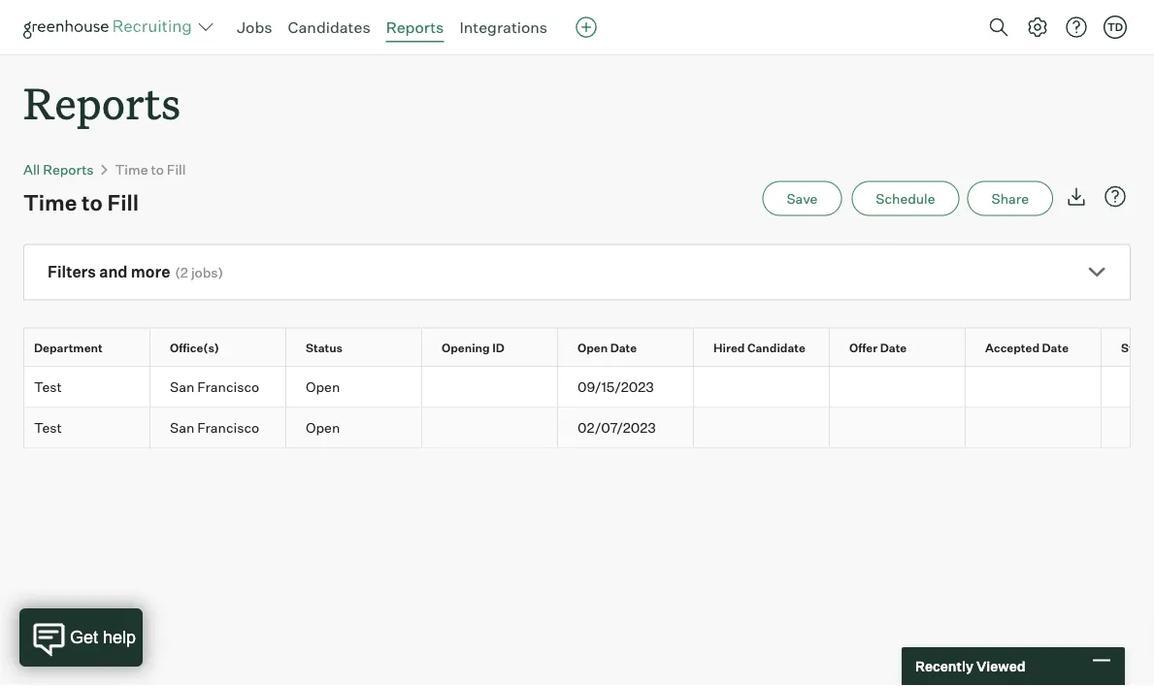 Task type: locate. For each thing, give the bounding box(es) containing it.
date inside 'column header'
[[1042, 340, 1069, 355]]

jobs
[[191, 264, 218, 281]]

share button
[[968, 181, 1053, 216]]

office(s) column header
[[150, 329, 303, 366]]

recently
[[916, 658, 974, 675]]

time down all reports link
[[23, 189, 77, 216]]

date
[[610, 340, 637, 355], [880, 340, 907, 355], [1042, 340, 1069, 355]]

3 date from the left
[[1042, 340, 1069, 355]]

1 horizontal spatial time
[[115, 161, 148, 178]]

time to fill right all reports link
[[115, 161, 186, 178]]

reports down the "greenhouse recruiting" image
[[23, 74, 181, 131]]

1 vertical spatial test
[[34, 419, 62, 436]]

grid containing test
[[0, 329, 1154, 447]]

schedule button
[[852, 181, 960, 216]]

san francisco
[[170, 378, 259, 395], [170, 419, 259, 436]]

francisco
[[197, 378, 259, 395], [197, 419, 259, 436]]

1 vertical spatial san
[[170, 419, 194, 436]]

hired
[[714, 340, 745, 355]]

reports right the all
[[43, 161, 94, 178]]

0 vertical spatial reports
[[386, 17, 444, 37]]

open inside the open date column header
[[578, 340, 608, 355]]

cell
[[422, 367, 558, 407], [694, 367, 830, 407], [830, 367, 966, 407], [966, 367, 1102, 407], [422, 407, 558, 447], [694, 407, 830, 447], [830, 407, 966, 447], [966, 407, 1102, 447]]

0 horizontal spatial fill
[[107, 189, 139, 216]]

department column header
[[15, 329, 167, 366]]

2 san francisco from the top
[[170, 419, 259, 436]]

accepted date column header
[[966, 329, 1119, 366]]

integrations
[[460, 17, 548, 37]]

time right all reports link
[[115, 161, 148, 178]]

0 vertical spatial san
[[170, 378, 194, 395]]

1 san francisco from the top
[[170, 378, 259, 395]]

jobs link
[[237, 17, 272, 37]]

0 horizontal spatial date
[[610, 340, 637, 355]]

1 horizontal spatial date
[[880, 340, 907, 355]]

0 vertical spatial fill
[[167, 161, 186, 178]]

viewed
[[977, 658, 1026, 675]]

1 vertical spatial francisco
[[197, 419, 259, 436]]

opening
[[442, 340, 490, 355]]

td button
[[1104, 16, 1127, 39]]

2 date from the left
[[880, 340, 907, 355]]

0 vertical spatial test
[[34, 378, 62, 395]]

0 vertical spatial san francisco
[[170, 378, 259, 395]]

date for open date
[[610, 340, 637, 355]]

save
[[787, 190, 818, 207]]

date right offer
[[880, 340, 907, 355]]

opening id
[[442, 340, 505, 355]]

1 vertical spatial time
[[23, 189, 77, 216]]

date for offer date
[[880, 340, 907, 355]]

td button
[[1100, 12, 1131, 43]]

time to fill down all reports on the top left of page
[[23, 189, 139, 216]]

date right accepted
[[1042, 340, 1069, 355]]

fill
[[167, 161, 186, 178], [107, 189, 139, 216]]

test
[[34, 378, 62, 395], [34, 419, 62, 436]]

0 horizontal spatial to
[[82, 189, 103, 216]]

1 horizontal spatial to
[[151, 161, 164, 178]]

2 horizontal spatial date
[[1042, 340, 1069, 355]]

configure image
[[1026, 16, 1050, 39]]

1 date from the left
[[610, 340, 637, 355]]

san
[[170, 378, 194, 395], [170, 419, 194, 436]]

1 vertical spatial time to fill
[[23, 189, 139, 216]]

1 horizontal spatial fill
[[167, 161, 186, 178]]

0 vertical spatial open
[[578, 340, 608, 355]]

)
[[218, 264, 223, 281]]

hired candidate column header
[[694, 329, 847, 366]]

id
[[492, 340, 505, 355]]

1 vertical spatial to
[[82, 189, 103, 216]]

start d
[[1121, 340, 1154, 355]]

start
[[1121, 340, 1150, 355]]

time
[[115, 161, 148, 178], [23, 189, 77, 216]]

reports right candidates link
[[386, 17, 444, 37]]

0 vertical spatial to
[[151, 161, 164, 178]]

to
[[151, 161, 164, 178], [82, 189, 103, 216]]

grid
[[0, 329, 1154, 447]]

open
[[578, 340, 608, 355], [306, 378, 340, 395], [306, 419, 340, 436]]

all reports link
[[23, 161, 94, 178]]

1 vertical spatial san francisco
[[170, 419, 259, 436]]

time to fill
[[115, 161, 186, 178], [23, 189, 139, 216]]

candidate
[[748, 340, 806, 355]]

share
[[992, 190, 1029, 207]]

search image
[[987, 16, 1011, 39]]

reports
[[386, 17, 444, 37], [23, 74, 181, 131], [43, 161, 94, 178]]

2 vertical spatial open
[[306, 419, 340, 436]]

0 vertical spatial time to fill
[[115, 161, 186, 178]]

status
[[306, 340, 343, 355]]

0 vertical spatial time
[[115, 161, 148, 178]]

and
[[99, 262, 128, 282]]

date up '09/15/2023'
[[610, 340, 637, 355]]

greenhouse recruiting image
[[23, 16, 198, 39]]

0 vertical spatial francisco
[[197, 378, 259, 395]]

department
[[34, 340, 103, 355]]



Task type: vqa. For each thing, say whether or not it's contained in the screenshot.
the left Fill
yes



Task type: describe. For each thing, give the bounding box(es) containing it.
offer date column header
[[830, 329, 983, 366]]

accepted date
[[986, 340, 1069, 355]]

1 vertical spatial open
[[306, 378, 340, 395]]

09/15/2023
[[578, 378, 654, 395]]

0 horizontal spatial time
[[23, 189, 77, 216]]

1 vertical spatial fill
[[107, 189, 139, 216]]

integrations link
[[460, 17, 548, 37]]

save button
[[763, 181, 842, 216]]

1 test from the top
[[34, 378, 62, 395]]

save and schedule this report to revisit it! element
[[763, 181, 852, 216]]

d
[[1153, 340, 1154, 355]]

2 test from the top
[[34, 419, 62, 436]]

1 francisco from the top
[[197, 378, 259, 395]]

time to fill link
[[115, 161, 186, 178]]

reports link
[[386, 17, 444, 37]]

status column header
[[286, 329, 439, 366]]

download image
[[1065, 185, 1088, 208]]

filters
[[48, 262, 96, 282]]

hired candidate
[[714, 340, 806, 355]]

all reports
[[23, 161, 94, 178]]

2 francisco from the top
[[197, 419, 259, 436]]

02/07/2023
[[578, 419, 656, 436]]

opening id column header
[[422, 329, 575, 366]]

candidates
[[288, 17, 371, 37]]

open date
[[578, 340, 637, 355]]

office(s)
[[170, 340, 219, 355]]

accepted
[[986, 340, 1040, 355]]

1 san from the top
[[170, 378, 194, 395]]

offer
[[850, 340, 878, 355]]

faq image
[[1104, 185, 1127, 208]]

all
[[23, 161, 40, 178]]

date for accepted date
[[1042, 340, 1069, 355]]

more
[[131, 262, 170, 282]]

recently viewed
[[916, 658, 1026, 675]]

2 vertical spatial reports
[[43, 161, 94, 178]]

jobs
[[237, 17, 272, 37]]

candidates link
[[288, 17, 371, 37]]

filters and more ( 2 jobs )
[[48, 262, 223, 282]]

(
[[175, 264, 180, 281]]

1 vertical spatial reports
[[23, 74, 181, 131]]

2 san from the top
[[170, 419, 194, 436]]

2
[[180, 264, 188, 281]]

schedule
[[876, 190, 936, 207]]

offer date
[[850, 340, 907, 355]]

open date column header
[[558, 329, 711, 366]]

td
[[1108, 20, 1123, 33]]



